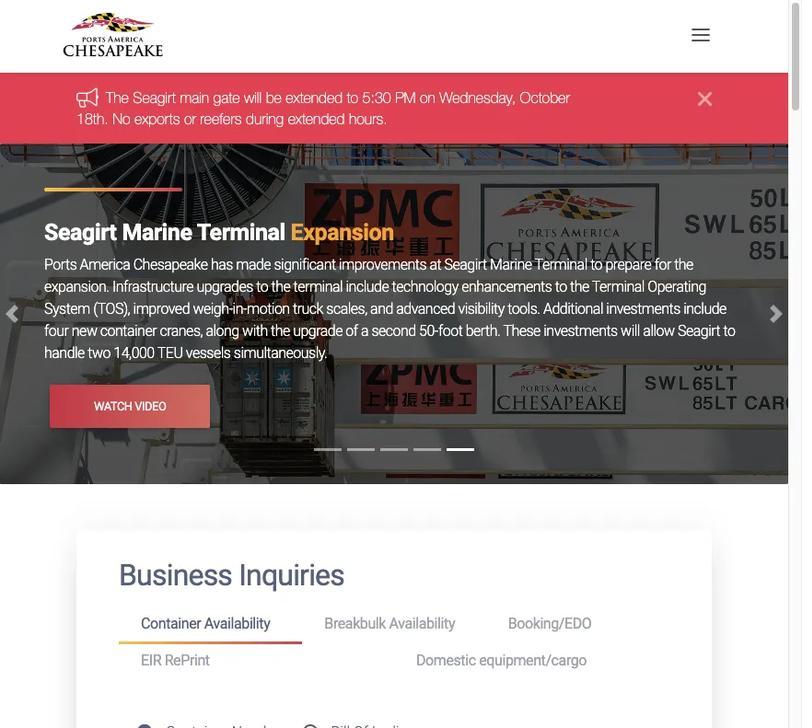 Task type: describe. For each thing, give the bounding box(es) containing it.
be
[[266, 90, 282, 106]]

wednesday,
[[440, 90, 516, 106]]

made
[[236, 256, 271, 274]]

improvements
[[339, 256, 427, 274]]

truck
[[293, 301, 323, 318]]

chesapeake
[[133, 256, 208, 274]]

along
[[206, 323, 239, 340]]

breakbulk availability
[[325, 616, 455, 633]]

seagirt inside the seagirt main gate will be extended to 5:30 pm on wednesday, october 18th.  no exports or reefers during extended hours.
[[133, 90, 176, 106]]

seagirt marine terminal expansion
[[44, 219, 394, 246]]

equipment/cargo
[[479, 652, 587, 670]]

scales,
[[326, 301, 367, 318]]

business
[[119, 558, 232, 593]]

upgrade
[[293, 323, 343, 340]]

new
[[72, 323, 97, 340]]

seagirt up ports
[[44, 219, 117, 246]]

motion
[[247, 301, 290, 318]]

upgrades
[[197, 278, 253, 296]]

at
[[430, 256, 441, 274]]

breakbulk
[[325, 616, 386, 633]]

handle
[[44, 345, 85, 362]]

the seagirt main gate will be extended to 5:30 pm on wednesday, october 18th.  no exports or reefers during extended hours.
[[76, 90, 570, 127]]

toggle navigation image
[[687, 21, 715, 49]]

hours.
[[349, 110, 388, 127]]

availability for container availability
[[204, 616, 270, 633]]

0 vertical spatial terminal
[[197, 219, 285, 246]]

will inside ports america chesapeake has made significant improvements at seagirt marine terminal to                          prepare for the expansion. infrastructure upgrades to the terminal include technology                          enhancements to the terminal operating system (tos), improved weigh-in-motion truck scales,                          and advanced visibility tools. additional investments include four new container cranes,                          along with the upgrade of a second 50-foot berth. these investments will allow seagirt                          to handle two 14,000 teu vessels simultaneously.
[[621, 323, 640, 340]]

5:30
[[363, 90, 391, 106]]

weigh-
[[193, 301, 233, 318]]

domestic
[[416, 652, 476, 670]]

18th.
[[76, 110, 108, 127]]

watch video link
[[50, 385, 210, 428]]

watch
[[94, 400, 132, 413]]

second
[[372, 323, 416, 340]]

tools.
[[508, 301, 540, 318]]

50-
[[419, 323, 438, 340]]

with
[[242, 323, 268, 340]]

eir reprint
[[141, 652, 210, 670]]

in-
[[233, 301, 247, 318]]

ports america chesapeake has made significant improvements at seagirt marine terminal to                          prepare for the expansion. infrastructure upgrades to the terminal include technology                          enhancements to the terminal operating system (tos), improved weigh-in-motion truck scales,                          and advanced visibility tools. additional investments include four new container cranes,                          along with the upgrade of a second 50-foot berth. these investments will allow seagirt                          to handle two 14,000 teu vessels simultaneously.
[[44, 256, 736, 362]]

0 vertical spatial investments
[[607, 301, 681, 318]]

enhancements
[[462, 278, 552, 296]]

to right allow
[[724, 323, 736, 340]]

ports
[[44, 256, 77, 274]]

the up motion
[[271, 278, 290, 296]]

domestic equipment/cargo link
[[394, 645, 670, 679]]

visibility
[[458, 301, 505, 318]]

video
[[135, 400, 166, 413]]

will inside the seagirt main gate will be extended to 5:30 pm on wednesday, october 18th.  no exports or reefers during extended hours.
[[244, 90, 262, 106]]

on
[[420, 90, 436, 106]]

bullhorn image
[[76, 87, 106, 108]]

expansion
[[291, 219, 394, 246]]

improved
[[133, 301, 190, 318]]

has
[[211, 256, 233, 274]]

0 vertical spatial marine
[[122, 219, 192, 246]]

infrastructure
[[112, 278, 193, 296]]

business inquiries
[[119, 558, 345, 593]]

booking/edo link
[[486, 608, 670, 642]]

1 horizontal spatial include
[[684, 301, 727, 318]]

cranes,
[[160, 323, 203, 340]]

significant
[[274, 256, 336, 274]]



Task type: locate. For each thing, give the bounding box(es) containing it.
operating
[[648, 278, 706, 296]]

2 horizontal spatial terminal
[[592, 278, 645, 296]]

close image
[[698, 88, 712, 110]]

availability
[[204, 616, 270, 633], [389, 616, 455, 633]]

2 vertical spatial terminal
[[592, 278, 645, 296]]

extended right during
[[288, 110, 345, 127]]

terminal up made
[[197, 219, 285, 246]]

technology
[[392, 278, 459, 296]]

marine inside ports america chesapeake has made significant improvements at seagirt marine terminal to                          prepare for the expansion. infrastructure upgrades to the terminal include technology                          enhancements to the terminal operating system (tos), improved weigh-in-motion truck scales,                          and advanced visibility tools. additional investments include four new container cranes,                          along with the upgrade of a second 50-foot berth. these investments will allow seagirt                          to handle two 14,000 teu vessels simultaneously.
[[490, 256, 532, 274]]

main
[[180, 90, 209, 106]]

two
[[88, 345, 110, 362]]

seagirt right allow
[[678, 323, 721, 340]]

seagirt right at on the right
[[445, 256, 487, 274]]

watch video
[[94, 400, 166, 413]]

container availability link
[[119, 608, 302, 645]]

allow
[[643, 323, 675, 340]]

1 vertical spatial terminal
[[535, 256, 588, 274]]

terminal down prepare
[[592, 278, 645, 296]]

terminal
[[294, 278, 343, 296]]

a
[[361, 323, 369, 340]]

include down operating at the right top
[[684, 301, 727, 318]]

inquiries
[[239, 558, 345, 593]]

the up additional on the top
[[570, 278, 589, 296]]

to left prepare
[[591, 256, 603, 274]]

during
[[246, 110, 284, 127]]

availability up domestic
[[389, 616, 455, 633]]

extended right be
[[286, 90, 343, 106]]

to left 5:30
[[347, 90, 358, 106]]

system
[[44, 301, 90, 318]]

container
[[100, 323, 157, 340]]

domestic equipment/cargo
[[416, 652, 587, 670]]

eir reprint link
[[119, 645, 394, 679]]

breakbulk availability link
[[302, 608, 486, 642]]

gate
[[213, 90, 240, 106]]

berth.
[[466, 323, 501, 340]]

to inside the seagirt main gate will be extended to 5:30 pm on wednesday, october 18th.  no exports or reefers during extended hours.
[[347, 90, 358, 106]]

additional
[[544, 301, 603, 318]]

the
[[106, 90, 129, 106]]

investments down additional on the top
[[544, 323, 618, 340]]

1 horizontal spatial will
[[621, 323, 640, 340]]

these
[[503, 323, 541, 340]]

will left be
[[244, 90, 262, 106]]

october
[[520, 90, 570, 106]]

exports
[[135, 110, 180, 127]]

0 horizontal spatial availability
[[204, 616, 270, 633]]

four
[[44, 323, 69, 340]]

simultaneously.
[[234, 345, 327, 362]]

0 horizontal spatial marine
[[122, 219, 192, 246]]

expansion.
[[44, 278, 109, 296]]

expansion image
[[0, 144, 789, 484]]

extended
[[286, 90, 343, 106], [288, 110, 345, 127]]

america
[[80, 256, 130, 274]]

1 vertical spatial extended
[[288, 110, 345, 127]]

1 horizontal spatial terminal
[[535, 256, 588, 274]]

prepare
[[606, 256, 652, 274]]

foot
[[438, 323, 463, 340]]

terminal up additional on the top
[[535, 256, 588, 274]]

seagirt
[[133, 90, 176, 106], [44, 219, 117, 246], [445, 256, 487, 274], [678, 323, 721, 340]]

container
[[141, 616, 201, 633]]

0 vertical spatial extended
[[286, 90, 343, 106]]

will left allow
[[621, 323, 640, 340]]

the
[[675, 256, 694, 274], [271, 278, 290, 296], [570, 278, 589, 296], [271, 323, 290, 340]]

0 horizontal spatial will
[[244, 90, 262, 106]]

the right for
[[675, 256, 694, 274]]

reprint
[[165, 652, 210, 670]]

container availability
[[141, 616, 270, 633]]

availability inside container availability link
[[204, 616, 270, 633]]

1 vertical spatial include
[[684, 301, 727, 318]]

seagirt up exports
[[133, 90, 176, 106]]

of
[[346, 323, 358, 340]]

0 vertical spatial include
[[346, 278, 389, 296]]

(tos),
[[93, 301, 130, 318]]

the up simultaneously.
[[271, 323, 290, 340]]

include up and
[[346, 278, 389, 296]]

1 horizontal spatial availability
[[389, 616, 455, 633]]

availability for breakbulk availability
[[389, 616, 455, 633]]

or
[[184, 110, 196, 127]]

1 vertical spatial will
[[621, 323, 640, 340]]

to up additional on the top
[[555, 278, 567, 296]]

vessels
[[186, 345, 231, 362]]

14,000
[[114, 345, 155, 362]]

pm
[[395, 90, 416, 106]]

0 horizontal spatial terminal
[[197, 219, 285, 246]]

marine up enhancements
[[490, 256, 532, 274]]

eir
[[141, 652, 161, 670]]

booking/edo
[[508, 616, 592, 633]]

to
[[347, 90, 358, 106], [591, 256, 603, 274], [256, 278, 268, 296], [555, 278, 567, 296], [724, 323, 736, 340]]

to up motion
[[256, 278, 268, 296]]

investments up allow
[[607, 301, 681, 318]]

0 horizontal spatial include
[[346, 278, 389, 296]]

1 vertical spatial marine
[[490, 256, 532, 274]]

1 horizontal spatial marine
[[490, 256, 532, 274]]

and
[[370, 301, 393, 318]]

investments
[[607, 301, 681, 318], [544, 323, 618, 340]]

0 vertical spatial will
[[244, 90, 262, 106]]

2 availability from the left
[[389, 616, 455, 633]]

availability up eir reprint link
[[204, 616, 270, 633]]

no
[[113, 110, 130, 127]]

for
[[655, 256, 671, 274]]

marine
[[122, 219, 192, 246], [490, 256, 532, 274]]

availability inside breakbulk availability link
[[389, 616, 455, 633]]

teu
[[157, 345, 183, 362]]

marine up chesapeake
[[122, 219, 192, 246]]

1 vertical spatial investments
[[544, 323, 618, 340]]

the seagirt main gate will be extended to 5:30 pm on wednesday, october 18th.  no exports or reefers during extended hours. link
[[76, 90, 570, 127]]

reefers
[[200, 110, 242, 127]]

advanced
[[396, 301, 455, 318]]

1 availability from the left
[[204, 616, 270, 633]]

include
[[346, 278, 389, 296], [684, 301, 727, 318]]

the seagirt main gate will be extended to 5:30 pm on wednesday, october 18th.  no exports or reefers during extended hours. alert
[[0, 73, 789, 144]]



Task type: vqa. For each thing, say whether or not it's contained in the screenshot.
second Safety from the top of the page
no



